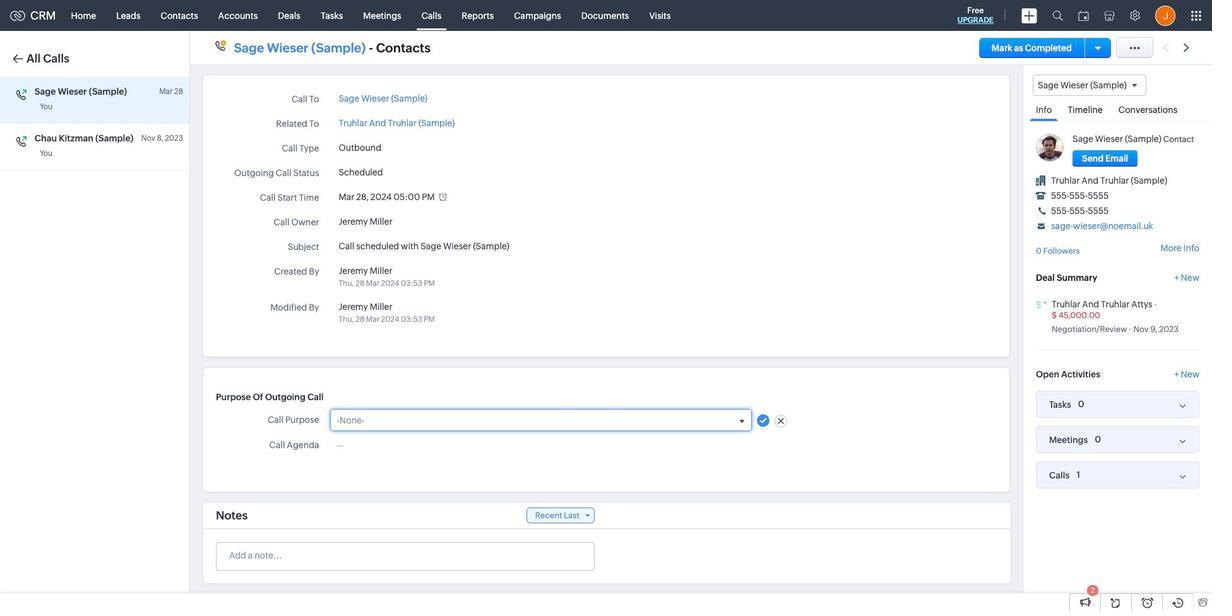 Task type: describe. For each thing, give the bounding box(es) containing it.
search element
[[1045, 0, 1071, 31]]

logo image
[[10, 10, 25, 21]]

calendar image
[[1078, 10, 1089, 21]]

profile element
[[1148, 0, 1183, 31]]

search image
[[1053, 10, 1063, 21]]

next record image
[[1184, 44, 1192, 52]]



Task type: vqa. For each thing, say whether or not it's contained in the screenshot.
the All Extensions link
no



Task type: locate. For each thing, give the bounding box(es) containing it.
Add a note... field
[[217, 549, 594, 562]]

profile image
[[1155, 5, 1176, 26]]

None button
[[1073, 150, 1138, 167]]

None field
[[1033, 75, 1147, 96], [331, 410, 751, 431], [1033, 75, 1147, 96], [331, 410, 751, 431]]

create menu image
[[1022, 8, 1037, 23]]

create menu element
[[1014, 0, 1045, 31]]

previous record image
[[1163, 44, 1169, 52]]



